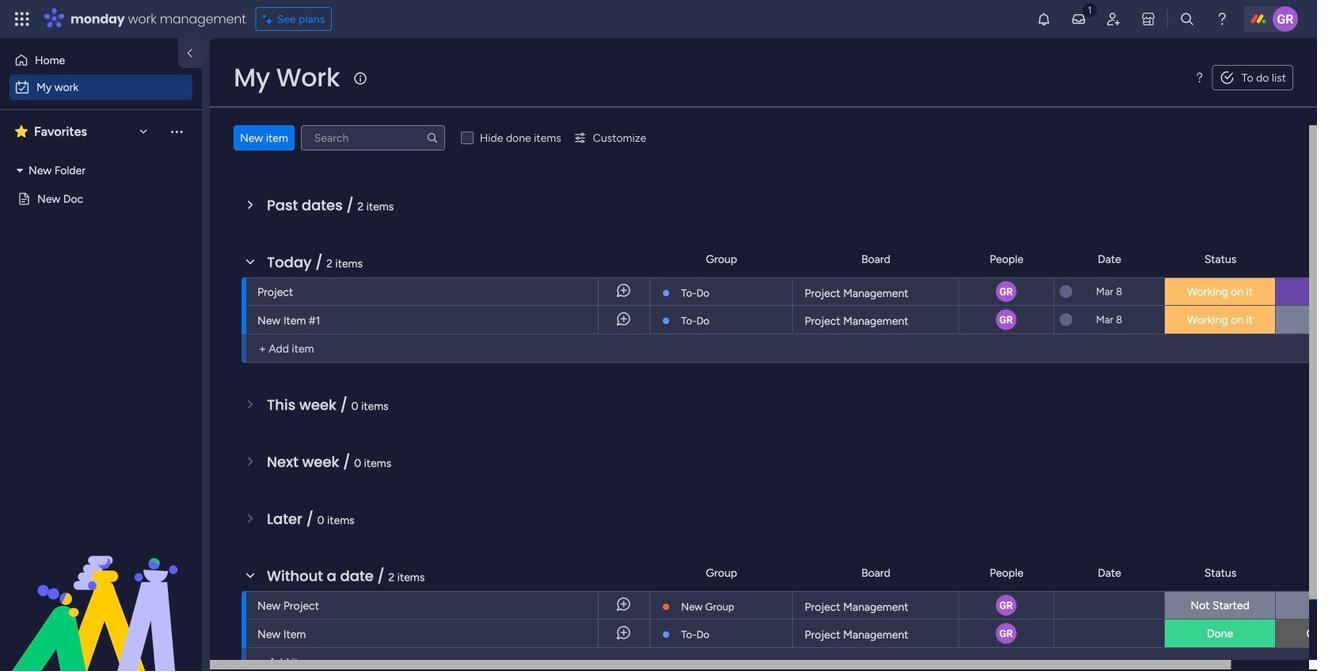 Task type: vqa. For each thing, say whether or not it's contained in the screenshot.
Sort
no



Task type: locate. For each thing, give the bounding box(es) containing it.
1 option from the top
[[10, 48, 169, 73]]

lottie animation element
[[0, 511, 202, 671]]

menu image
[[1194, 71, 1207, 84]]

0 vertical spatial option
[[10, 48, 169, 73]]

list box
[[0, 153, 202, 308]]

public board image
[[17, 191, 32, 206]]

caret down image
[[17, 165, 23, 176]]

option
[[10, 48, 169, 73], [10, 74, 193, 100]]

1 vertical spatial option
[[10, 74, 193, 100]]

favorites options image
[[169, 123, 185, 139]]

None search field
[[301, 125, 445, 151]]

v2 star 2 image
[[15, 122, 28, 141]]

search everything image
[[1180, 11, 1196, 27]]

see plans image
[[263, 10, 277, 28]]

notifications image
[[1037, 11, 1052, 27]]



Task type: describe. For each thing, give the bounding box(es) containing it.
1 image
[[1083, 1, 1098, 19]]

help image
[[1215, 11, 1231, 27]]

select product image
[[14, 11, 30, 27]]

invite members image
[[1106, 11, 1122, 27]]

Filter dashboard by text search field
[[301, 125, 445, 151]]

lottie animation image
[[0, 511, 202, 671]]

update feed image
[[1071, 11, 1087, 27]]

monday marketplace image
[[1141, 11, 1157, 27]]

greg robinson image
[[1274, 6, 1299, 32]]

search image
[[426, 132, 439, 144]]

2 option from the top
[[10, 74, 193, 100]]

greg robinson image
[[995, 622, 1019, 645]]



